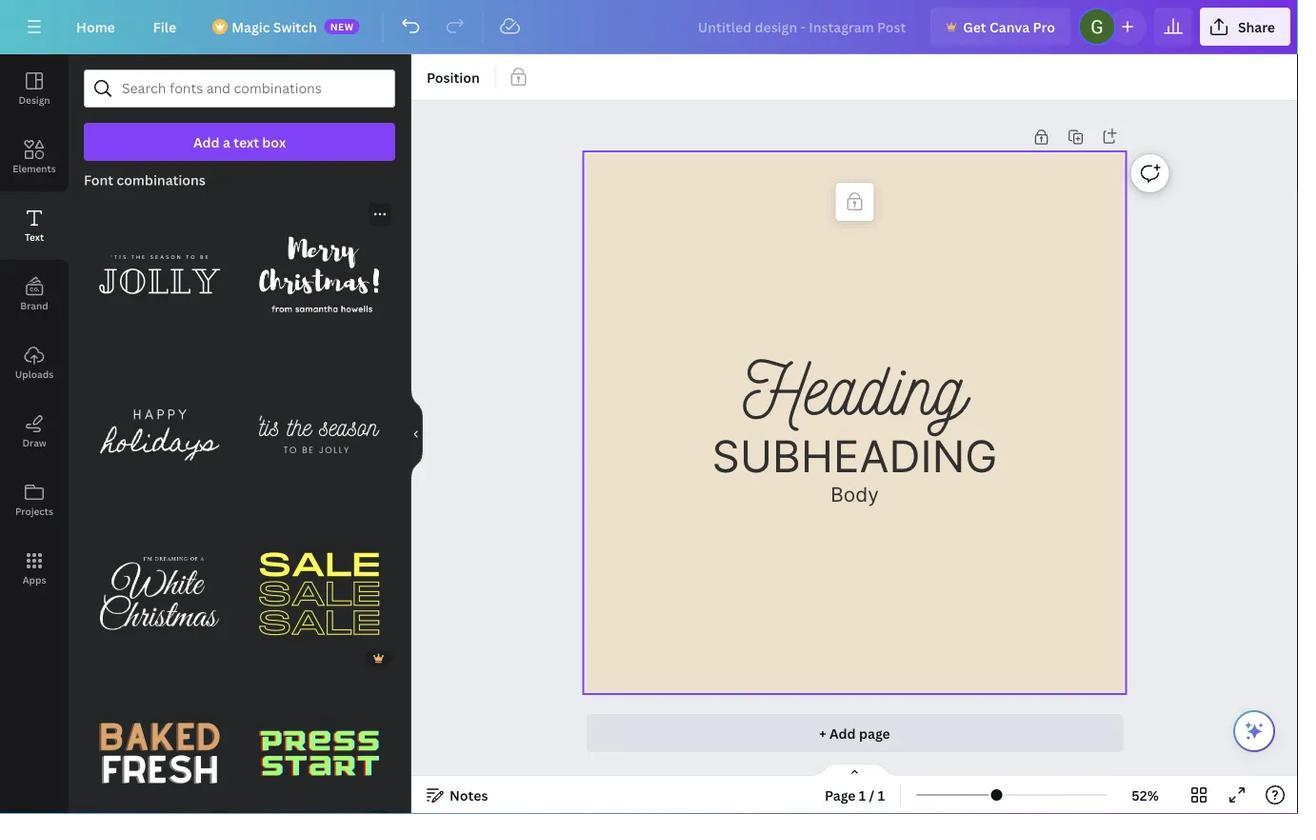 Task type: locate. For each thing, give the bounding box(es) containing it.
body
[[831, 482, 879, 506]]

brand
[[20, 299, 48, 312]]

font combinations
[[84, 171, 206, 189]]

get canva pro button
[[931, 8, 1071, 46]]

1 vertical spatial add
[[830, 724, 856, 743]]

switch
[[273, 18, 317, 36]]

1 right the /
[[878, 786, 885, 804]]

text
[[25, 231, 44, 243]]

side panel tab list
[[0, 54, 69, 603]]

1 horizontal spatial 1
[[878, 786, 885, 804]]

add
[[193, 133, 220, 151], [830, 724, 856, 743]]

52%
[[1132, 786, 1159, 804]]

/
[[869, 786, 875, 804]]

0 vertical spatial add
[[193, 133, 220, 151]]

canva
[[990, 18, 1030, 36]]

magic
[[232, 18, 270, 36]]

+
[[819, 724, 826, 743]]

heading
[[743, 339, 967, 430]]

add inside + add page button
[[830, 724, 856, 743]]

Design title text field
[[683, 8, 923, 46]]

canva assistant image
[[1243, 720, 1266, 743]]

2 1 from the left
[[878, 786, 885, 804]]

position button
[[419, 62, 487, 92]]

draw button
[[0, 397, 69, 466]]

text
[[234, 133, 259, 151]]

0 horizontal spatial 1
[[859, 786, 866, 804]]

main menu bar
[[0, 0, 1298, 54]]

page
[[825, 786, 856, 804]]

design button
[[0, 54, 69, 123]]

projects button
[[0, 466, 69, 534]]

apps button
[[0, 534, 69, 603]]

0 horizontal spatial add
[[193, 133, 220, 151]]

file
[[153, 18, 176, 36]]

page 1 / 1
[[825, 786, 885, 804]]

magic switch
[[232, 18, 317, 36]]

a
[[223, 133, 230, 151]]

page
[[859, 724, 890, 743]]

group
[[84, 187, 236, 351], [243, 199, 395, 351], [243, 518, 395, 670], [243, 666, 395, 814], [84, 678, 236, 814]]

apps
[[23, 573, 46, 586]]

uploads
[[15, 368, 53, 381]]

show pages image
[[809, 763, 901, 778]]

add right +
[[830, 724, 856, 743]]

pro
[[1033, 18, 1055, 36]]

notes button
[[419, 780, 496, 811]]

+ add page
[[819, 724, 890, 743]]

1 left the /
[[859, 786, 866, 804]]

subheading
[[712, 430, 998, 482]]

add left a
[[193, 133, 220, 151]]

1
[[859, 786, 866, 804], [878, 786, 885, 804]]

home
[[76, 18, 115, 36]]

1 horizontal spatial add
[[830, 724, 856, 743]]

file button
[[138, 8, 192, 46]]

text button
[[0, 191, 69, 260]]



Task type: describe. For each thing, give the bounding box(es) containing it.
get canva pro
[[963, 18, 1055, 36]]

share button
[[1200, 8, 1291, 46]]

elements button
[[0, 123, 69, 191]]

uploads button
[[0, 329, 69, 397]]

Search fonts and combinations search field
[[122, 70, 357, 107]]

add a text box
[[193, 133, 286, 151]]

52% button
[[1115, 780, 1176, 811]]

+ add page button
[[586, 714, 1124, 753]]

elements
[[13, 162, 56, 175]]

add a text box button
[[84, 123, 395, 161]]

home link
[[61, 8, 130, 46]]

add inside add a text box button
[[193, 133, 220, 151]]

heading subheading body
[[712, 339, 998, 506]]

design
[[19, 93, 50, 106]]

brand button
[[0, 260, 69, 329]]

share
[[1238, 18, 1276, 36]]

get
[[963, 18, 987, 36]]

position
[[427, 68, 480, 86]]

combinations
[[117, 171, 206, 189]]

font
[[84, 171, 113, 189]]

projects
[[15, 505, 53, 518]]

draw
[[22, 436, 46, 449]]

box
[[262, 133, 286, 151]]

new
[[330, 20, 354, 33]]

hide image
[[411, 389, 423, 480]]

1 1 from the left
[[859, 786, 866, 804]]

notes
[[450, 786, 488, 804]]



Task type: vqa. For each thing, say whether or not it's contained in the screenshot.
bottommost help
no



